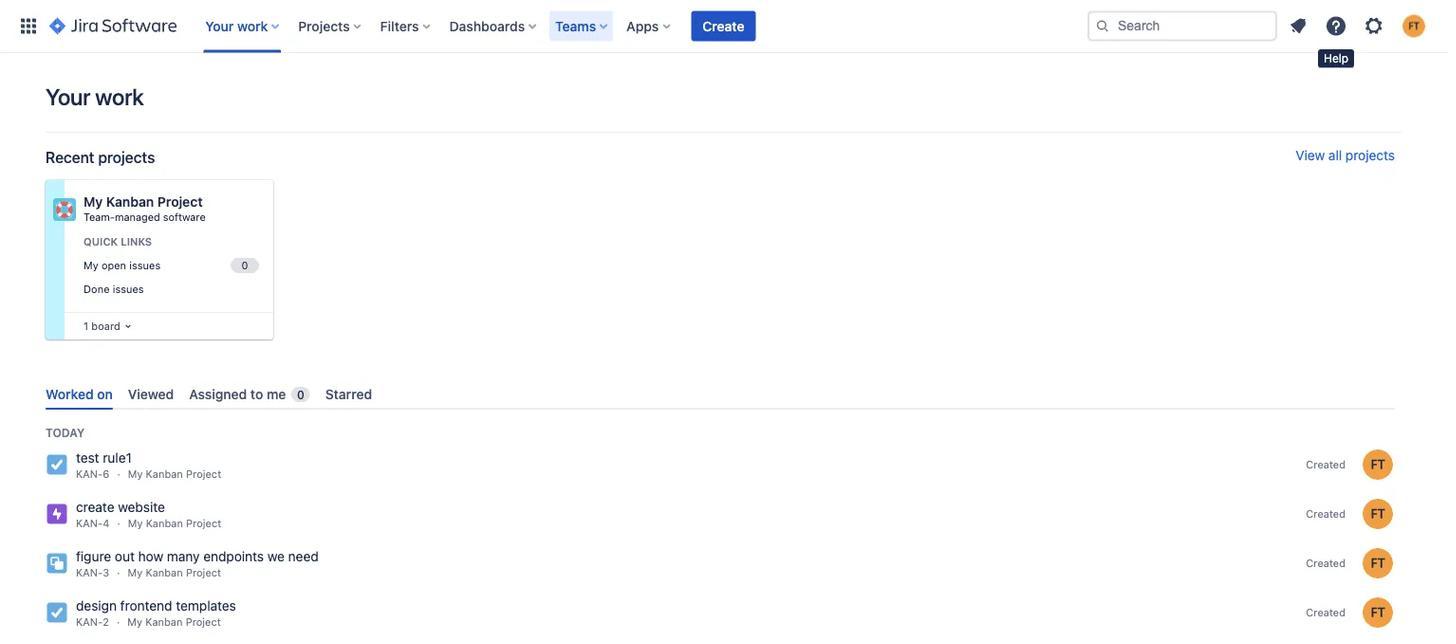 Task type: vqa. For each thing, say whether or not it's contained in the screenshot.
the Pinned
no



Task type: describe. For each thing, give the bounding box(es) containing it.
need
[[288, 549, 319, 565]]

today
[[46, 426, 85, 440]]

notifications image
[[1287, 15, 1310, 37]]

my inside my open issues link
[[84, 259, 98, 272]]

view all projects
[[1296, 148, 1395, 163]]

templates
[[176, 599, 236, 614]]

website
[[118, 500, 165, 516]]

board
[[91, 320, 120, 332]]

all
[[1329, 148, 1342, 163]]

figure
[[76, 549, 111, 565]]

figure out how many endpoints we need kan-3 · my kanban project
[[76, 549, 319, 580]]

teams button
[[550, 11, 615, 41]]

· inside test rule1 kan-6 · my kanban project
[[117, 469, 120, 481]]

work inside "dropdown button"
[[237, 18, 268, 34]]

board image
[[120, 319, 135, 334]]

my open issues link
[[80, 255, 262, 277]]

0 vertical spatial issues
[[129, 259, 161, 272]]

done
[[84, 283, 110, 295]]

· inside design frontend templates kan-2 · my kanban project
[[117, 617, 120, 629]]

0
[[297, 388, 304, 401]]

design frontend templates kan-2 · my kanban project
[[76, 599, 236, 629]]

done issues
[[84, 283, 144, 295]]

funky town image for design frontend templates
[[1363, 598, 1393, 628]]

created for test rule1
[[1306, 459, 1346, 471]]

funky town image for create website
[[1363, 499, 1393, 530]]

your inside your work "dropdown button"
[[205, 18, 234, 34]]

tab list containing worked on
[[38, 379, 1403, 410]]

help image
[[1325, 15, 1348, 37]]

my inside design frontend templates kan-2 · my kanban project
[[127, 617, 142, 629]]

create
[[703, 18, 745, 34]]

funky town image
[[1363, 549, 1393, 579]]

created for figure out how many endpoints we need
[[1306, 557, 1346, 570]]

worked
[[46, 386, 94, 402]]

kanban inside figure out how many endpoints we need kan-3 · my kanban project
[[146, 567, 183, 580]]

1
[[84, 320, 88, 332]]

banner containing your work
[[0, 0, 1448, 53]]

recent
[[46, 149, 94, 167]]

settings image
[[1363, 15, 1386, 37]]

your work button
[[200, 11, 287, 41]]

help
[[1324, 52, 1349, 65]]

kanban inside test rule1 kan-6 · my kanban project
[[146, 469, 183, 481]]

dashboards
[[449, 18, 525, 34]]

software
[[163, 211, 206, 224]]

· inside create website kan-4 · my kanban project
[[117, 518, 120, 530]]

quick links
[[84, 236, 152, 248]]

funky town image for test rule1
[[1363, 450, 1393, 480]]

many
[[167, 549, 200, 565]]

rule1
[[103, 451, 132, 466]]

out
[[115, 549, 135, 565]]

kan- inside design frontend templates kan-2 · my kanban project
[[76, 617, 103, 629]]

1 board
[[84, 320, 120, 332]]

frontend
[[120, 599, 172, 614]]

my open issues
[[84, 259, 161, 272]]

kanban inside design frontend templates kan-2 · my kanban project
[[145, 617, 183, 629]]

4
[[103, 518, 110, 530]]

my inside my kanban project team-managed software
[[84, 194, 103, 210]]

my inside create website kan-4 · my kanban project
[[128, 518, 143, 530]]

1 vertical spatial issues
[[113, 283, 144, 295]]

project inside figure out how many endpoints we need kan-3 · my kanban project
[[186, 567, 221, 580]]

create
[[76, 500, 114, 516]]

team-
[[84, 211, 115, 224]]



Task type: locate. For each thing, give the bounding box(es) containing it.
work up "recent projects"
[[95, 84, 144, 110]]

my down website
[[128, 518, 143, 530]]

2 created from the top
[[1306, 508, 1346, 520]]

my
[[84, 194, 103, 210], [84, 259, 98, 272], [128, 469, 143, 481], [128, 518, 143, 530], [128, 567, 143, 580], [127, 617, 142, 629]]

0 vertical spatial your work
[[205, 18, 268, 34]]

kan- down figure
[[76, 567, 103, 580]]

kanban down frontend
[[145, 617, 183, 629]]

filters button
[[375, 11, 438, 41]]

help tooltip
[[1318, 49, 1354, 68]]

0 horizontal spatial your
[[46, 84, 90, 110]]

kanban
[[106, 194, 154, 210], [146, 469, 183, 481], [146, 518, 183, 530], [146, 567, 183, 580], [145, 617, 183, 629]]

1 vertical spatial work
[[95, 84, 144, 110]]

kan- down create
[[76, 518, 103, 530]]

project up create website kan-4 · my kanban project
[[186, 469, 221, 481]]

issues down my open issues on the top left of the page
[[113, 283, 144, 295]]

0 horizontal spatial projects
[[98, 149, 155, 167]]

we
[[267, 549, 285, 565]]

issues
[[129, 259, 161, 272], [113, 283, 144, 295]]

your profile and settings image
[[1403, 15, 1426, 37]]

work
[[237, 18, 268, 34], [95, 84, 144, 110]]

4 kan- from the top
[[76, 617, 103, 629]]

kan-
[[76, 469, 103, 481], [76, 518, 103, 530], [76, 567, 103, 580], [76, 617, 103, 629]]

kan- down test
[[76, 469, 103, 481]]

kan- down design
[[76, 617, 103, 629]]

how
[[138, 549, 163, 565]]

banner
[[0, 0, 1448, 53]]

created for create website
[[1306, 508, 1346, 520]]

kan- inside test rule1 kan-6 · my kanban project
[[76, 469, 103, 481]]

1 kan- from the top
[[76, 469, 103, 481]]

done issues link
[[80, 278, 262, 300]]

tab list
[[38, 379, 1403, 410]]

open
[[101, 259, 126, 272]]

kan- inside create website kan-4 · my kanban project
[[76, 518, 103, 530]]

quick
[[84, 236, 118, 248]]

3 funky town image from the top
[[1363, 598, 1393, 628]]

my inside figure out how many endpoints we need kan-3 · my kanban project
[[128, 567, 143, 580]]

2 vertical spatial funky town image
[[1363, 598, 1393, 628]]

kanban inside my kanban project team-managed software
[[106, 194, 154, 210]]

· right '6' on the bottom
[[117, 469, 120, 481]]

project inside test rule1 kan-6 · my kanban project
[[186, 469, 221, 481]]

to
[[250, 386, 263, 402]]

·
[[117, 469, 120, 481], [117, 518, 120, 530], [117, 567, 120, 580], [117, 617, 120, 629]]

projects up my kanban project team-managed software
[[98, 149, 155, 167]]

your work
[[205, 18, 268, 34], [46, 84, 144, 110]]

viewed
[[128, 386, 174, 402]]

1 created from the top
[[1306, 459, 1346, 471]]

your work inside "dropdown button"
[[205, 18, 268, 34]]

created
[[1306, 459, 1346, 471], [1306, 508, 1346, 520], [1306, 557, 1346, 570], [1306, 607, 1346, 619]]

3
[[103, 567, 109, 580]]

apps
[[627, 18, 659, 34]]

project down the templates
[[186, 617, 221, 629]]

test
[[76, 451, 99, 466]]

1 horizontal spatial projects
[[1346, 148, 1395, 163]]

2
[[103, 617, 109, 629]]

project up many
[[186, 518, 221, 530]]

3 created from the top
[[1306, 557, 1346, 570]]

assigned
[[189, 386, 247, 402]]

filters
[[380, 18, 419, 34]]

1 horizontal spatial your
[[205, 18, 234, 34]]

· right 2
[[117, 617, 120, 629]]

projects button
[[293, 11, 369, 41]]

my kanban project team-managed software
[[84, 194, 206, 224]]

projects inside view all projects link
[[1346, 148, 1395, 163]]

project
[[157, 194, 203, 210], [186, 469, 221, 481], [186, 518, 221, 530], [186, 567, 221, 580], [186, 617, 221, 629]]

my left open
[[84, 259, 98, 272]]

2 kan- from the top
[[76, 518, 103, 530]]

project inside design frontend templates kan-2 · my kanban project
[[186, 617, 221, 629]]

0 horizontal spatial your work
[[46, 84, 144, 110]]

kan- inside figure out how many endpoints we need kan-3 · my kanban project
[[76, 567, 103, 580]]

recent projects
[[46, 149, 155, 167]]

Search field
[[1088, 11, 1277, 41]]

project inside create website kan-4 · my kanban project
[[186, 518, 221, 530]]

work left projects
[[237, 18, 268, 34]]

links
[[121, 236, 152, 248]]

projects
[[298, 18, 350, 34]]

0 horizontal spatial work
[[95, 84, 144, 110]]

worked on
[[46, 386, 113, 402]]

kanban up managed
[[106, 194, 154, 210]]

· right "4"
[[117, 518, 120, 530]]

project up 'software'
[[157, 194, 203, 210]]

view all projects link
[[1296, 148, 1395, 167]]

kanban inside create website kan-4 · my kanban project
[[146, 518, 183, 530]]

1 board button
[[80, 316, 135, 337]]

managed
[[115, 211, 160, 224]]

1 vertical spatial your work
[[46, 84, 144, 110]]

endpoints
[[203, 549, 264, 565]]

projects right all
[[1346, 148, 1395, 163]]

on
[[97, 386, 113, 402]]

my down frontend
[[127, 617, 142, 629]]

test rule1 kan-6 · my kanban project
[[76, 451, 221, 481]]

kanban down website
[[146, 518, 183, 530]]

my up team-
[[84, 194, 103, 210]]

1 horizontal spatial your work
[[205, 18, 268, 34]]

0 vertical spatial funky town image
[[1363, 450, 1393, 480]]

your
[[205, 18, 234, 34], [46, 84, 90, 110]]

your work left projects
[[205, 18, 268, 34]]

1 vertical spatial funky town image
[[1363, 499, 1393, 530]]

my down rule1
[[128, 469, 143, 481]]

starred
[[325, 386, 372, 402]]

1 vertical spatial your
[[46, 84, 90, 110]]

issues down links
[[129, 259, 161, 272]]

project down many
[[186, 567, 221, 580]]

create website kan-4 · my kanban project
[[76, 500, 221, 530]]

view
[[1296, 148, 1325, 163]]

· inside figure out how many endpoints we need kan-3 · my kanban project
[[117, 567, 120, 580]]

3 kan- from the top
[[76, 567, 103, 580]]

design
[[76, 599, 117, 614]]

my down out
[[128, 567, 143, 580]]

0 vertical spatial your
[[205, 18, 234, 34]]

apps button
[[621, 11, 678, 41]]

0 vertical spatial work
[[237, 18, 268, 34]]

create button
[[691, 11, 756, 41]]

2 funky town image from the top
[[1363, 499, 1393, 530]]

search image
[[1095, 19, 1110, 34]]

kanban up website
[[146, 469, 183, 481]]

1 horizontal spatial work
[[237, 18, 268, 34]]

teams
[[555, 18, 596, 34]]

funky town image
[[1363, 450, 1393, 480], [1363, 499, 1393, 530], [1363, 598, 1393, 628]]

primary element
[[11, 0, 1088, 53]]

appswitcher icon image
[[17, 15, 40, 37]]

project inside my kanban project team-managed software
[[157, 194, 203, 210]]

your work up "recent projects"
[[46, 84, 144, 110]]

1 funky town image from the top
[[1363, 450, 1393, 480]]

· right 3
[[117, 567, 120, 580]]

assigned to me
[[189, 386, 286, 402]]

jira software image
[[49, 15, 177, 37], [49, 15, 177, 37]]

my inside test rule1 kan-6 · my kanban project
[[128, 469, 143, 481]]

4 created from the top
[[1306, 607, 1346, 619]]

6
[[103, 469, 109, 481]]

me
[[267, 386, 286, 402]]

kanban down how
[[146, 567, 183, 580]]

created for design frontend templates
[[1306, 607, 1346, 619]]

projects
[[1346, 148, 1395, 163], [98, 149, 155, 167]]

dashboards button
[[444, 11, 544, 41]]



